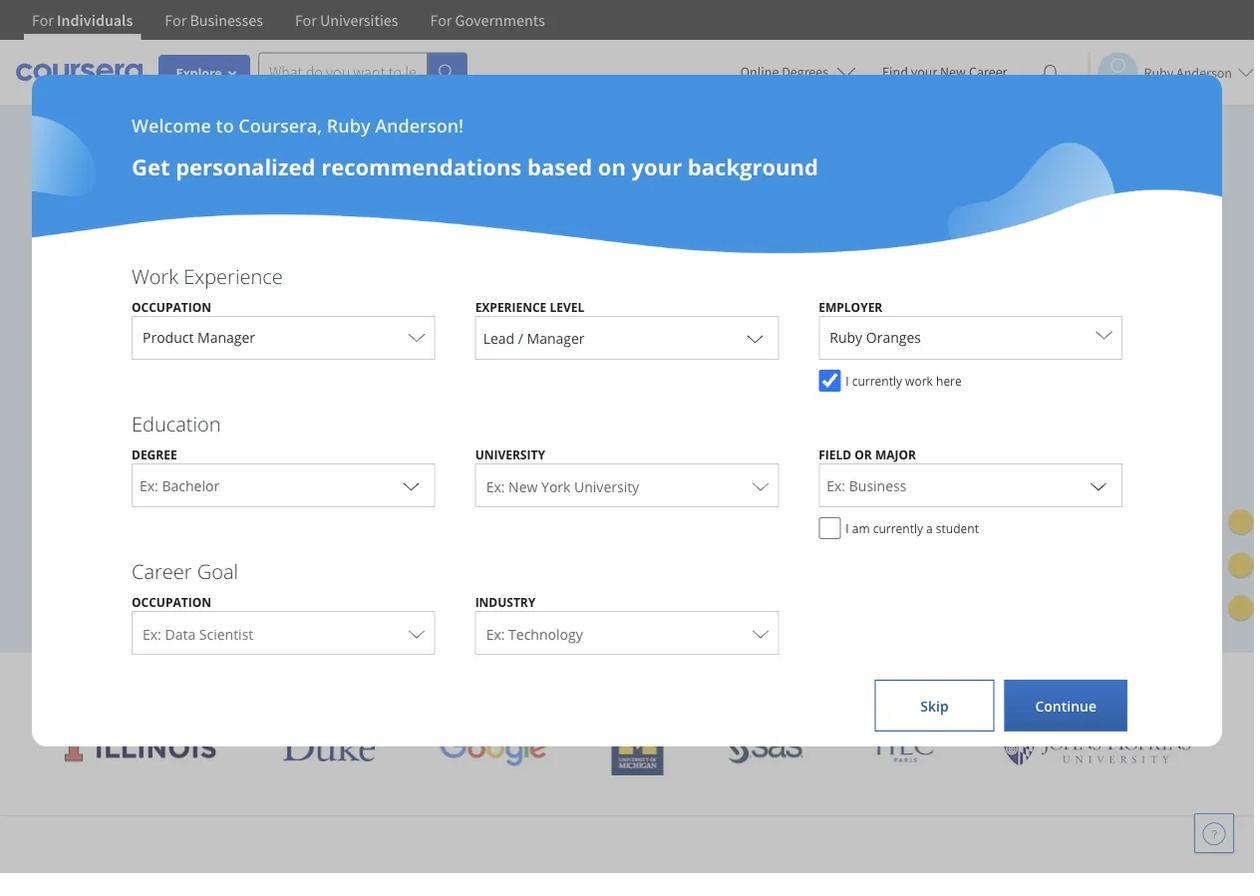 Task type: locate. For each thing, give the bounding box(es) containing it.
0 vertical spatial or
[[855, 446, 872, 463]]

university
[[475, 446, 545, 463], [574, 477, 639, 496]]

ex: for education
[[486, 477, 505, 496]]

new
[[940, 63, 966, 81], [509, 477, 538, 496]]

1 horizontal spatial experience
[[475, 299, 547, 315]]

for left the universities
[[295, 10, 317, 30]]

1 horizontal spatial and
[[641, 668, 683, 701]]

here
[[936, 372, 962, 389]]

ex: new york university
[[486, 477, 639, 496]]

trial
[[194, 493, 225, 513]]

continue button
[[1004, 680, 1128, 732]]

skip
[[920, 696, 949, 715]]

1 vertical spatial on
[[608, 280, 634, 310]]

to up ready
[[227, 280, 248, 310]]

currently left the a
[[873, 520, 923, 536]]

find your new career link
[[872, 60, 1017, 85]]

your
[[911, 63, 937, 81], [632, 152, 682, 181], [49, 350, 96, 380]]

and up university of michigan image
[[641, 668, 683, 701]]

1 horizontal spatial chevron down image
[[1087, 474, 1110, 497]]

chevron down image
[[743, 326, 767, 350]]

find your new career
[[882, 63, 1007, 81]]

i for education
[[846, 520, 849, 536]]

welcome
[[132, 113, 211, 138]]

show notifications image
[[1038, 65, 1062, 89]]

ex: for career goal
[[486, 625, 505, 644]]

1 chevron down image from the left
[[399, 474, 423, 497]]

to up the personalized
[[216, 113, 234, 138]]

on up included
[[608, 280, 634, 310]]

4 for from the left
[[430, 10, 452, 30]]

2 horizontal spatial your
[[911, 63, 937, 81]]

0 vertical spatial university
[[475, 446, 545, 463]]

start
[[81, 493, 115, 513]]

currently
[[852, 372, 902, 389], [873, 520, 923, 536]]

ex: left data
[[143, 625, 161, 644]]

0 horizontal spatial ruby
[[327, 113, 370, 138]]

career left goal
[[132, 557, 192, 585]]

for for governments
[[430, 10, 452, 30]]

on right the based
[[598, 152, 626, 181]]

i inside "element"
[[846, 372, 849, 389]]

and inside 'unlimited access to 7,000+ world-class courses, hands-on projects, and job-ready certificate programs—all included in your subscription'
[[142, 315, 181, 345]]

i left am
[[846, 520, 849, 536]]

university of michigan image
[[611, 721, 663, 776]]

new right find
[[940, 63, 966, 81]]

1 vertical spatial new
[[509, 477, 538, 496]]

0 horizontal spatial your
[[49, 350, 96, 380]]

to
[[216, 113, 234, 138], [227, 280, 248, 310]]

1 horizontal spatial or
[[855, 446, 872, 463]]

0 horizontal spatial chevron down image
[[399, 474, 423, 497]]

sas image
[[728, 732, 803, 764]]

0 vertical spatial and
[[142, 315, 181, 345]]

for individuals
[[32, 10, 133, 30]]

ruby
[[327, 113, 370, 138], [830, 328, 862, 347]]

chevron down image for degree
[[399, 474, 423, 497]]

1 horizontal spatial ruby
[[830, 328, 862, 347]]

and up subscription
[[142, 315, 181, 345]]

0 vertical spatial experience
[[184, 262, 283, 290]]

0 vertical spatial on
[[598, 152, 626, 181]]

free
[[161, 493, 191, 513]]

2 i from the top
[[846, 520, 849, 536]]

1 i from the top
[[846, 372, 849, 389]]

for left individuals
[[32, 10, 54, 30]]

i
[[846, 372, 849, 389], [846, 520, 849, 536]]

1 horizontal spatial new
[[940, 63, 966, 81]]

coursera image
[[16, 56, 143, 88]]

currently left work
[[852, 372, 902, 389]]

university up york
[[475, 446, 545, 463]]

or down "$59"
[[49, 540, 67, 559]]

0 vertical spatial i
[[846, 372, 849, 389]]

to inside 'unlimited access to 7,000+ world-class courses, hands-on projects, and job-ready certificate programs—all included in your subscription'
[[227, 280, 248, 310]]

chevron down image
[[399, 474, 423, 497], [1087, 474, 1110, 497]]

2 vertical spatial your
[[49, 350, 96, 380]]

ex:
[[486, 477, 505, 496], [143, 625, 161, 644], [486, 625, 505, 644]]

career left 'show notifications' icon at the top right of page
[[969, 63, 1007, 81]]

your inside 'unlimited access to 7,000+ world-class courses, hands-on projects, and job-ready certificate programs—all included in your subscription'
[[49, 350, 96, 380]]

product manager
[[143, 328, 255, 347]]

1 vertical spatial and
[[641, 668, 683, 701]]

occupation up data
[[132, 594, 211, 610]]

university right york
[[574, 477, 639, 496]]

coursera
[[871, 668, 973, 701]]

recommendations
[[321, 152, 522, 181]]

1 for from the left
[[32, 10, 54, 30]]

0 horizontal spatial university
[[475, 446, 545, 463]]

ruby right "coursera,"
[[327, 113, 370, 138]]

1 vertical spatial to
[[227, 280, 248, 310]]

degree
[[132, 446, 177, 463]]

or inside education element
[[855, 446, 872, 463]]

1 horizontal spatial your
[[632, 152, 682, 181]]

background
[[688, 152, 818, 181]]

a
[[926, 520, 933, 536]]

technology
[[509, 625, 583, 644]]

1 horizontal spatial career
[[969, 63, 1007, 81]]

0 vertical spatial career
[[969, 63, 1007, 81]]

career
[[969, 63, 1007, 81], [132, 557, 192, 585]]

0 horizontal spatial and
[[142, 315, 181, 345]]

on
[[598, 152, 626, 181], [608, 280, 634, 310]]

individuals
[[57, 10, 133, 30]]

0 horizontal spatial experience
[[184, 262, 283, 290]]

0 horizontal spatial or
[[49, 540, 67, 559]]

career goal
[[132, 557, 238, 585]]

0 vertical spatial currently
[[852, 372, 902, 389]]

2 for from the left
[[165, 10, 187, 30]]

1 vertical spatial your
[[632, 152, 682, 181]]

0 horizontal spatial career
[[132, 557, 192, 585]]

None search field
[[258, 52, 468, 92]]

employer
[[819, 299, 883, 315]]

occupation inside "career goal" element
[[132, 594, 211, 610]]

1 vertical spatial currently
[[873, 520, 923, 536]]

1 vertical spatial university
[[574, 477, 639, 496]]

i currently work here
[[846, 372, 962, 389]]

your left background
[[632, 152, 682, 181]]

your inside onboardingmodal dialog
[[632, 152, 682, 181]]

and
[[142, 315, 181, 345], [641, 668, 683, 701]]

goal
[[197, 557, 238, 585]]

certificate
[[290, 315, 390, 345]]

education element
[[112, 410, 1142, 549]]

Occupation field
[[133, 316, 434, 359]]

7,000+
[[253, 280, 321, 310]]

experience up ready
[[184, 262, 283, 290]]

get
[[132, 152, 170, 181]]

ready
[[226, 315, 284, 345]]

i am currently a student
[[846, 520, 979, 536]]

universities
[[507, 668, 634, 701]]

occupation up product
[[132, 299, 211, 315]]

3 for from the left
[[295, 10, 317, 30]]

for for individuals
[[32, 10, 54, 30]]

anytime
[[181, 447, 239, 466]]

for left governments
[[430, 10, 452, 30]]

occupation inside work experience "element"
[[132, 299, 211, 315]]

for for businesses
[[165, 10, 187, 30]]

governments
[[455, 10, 545, 30]]

2 occupation from the top
[[132, 594, 211, 610]]

experience
[[184, 262, 283, 290], [475, 299, 547, 315]]

ex: left york
[[486, 477, 505, 496]]

0 vertical spatial occupation
[[132, 299, 211, 315]]

i right by checking this box, i am confirming that the employer listed above is my current employer. option
[[846, 372, 849, 389]]

experience left the level
[[475, 299, 547, 315]]

your down projects, at the left top of the page
[[49, 350, 96, 380]]

student
[[936, 520, 979, 536]]

1 vertical spatial occupation
[[132, 594, 211, 610]]

for governments
[[430, 10, 545, 30]]

Employer field
[[820, 316, 1121, 359]]

for for universities
[[295, 10, 317, 30]]

new left york
[[509, 477, 538, 496]]

companies
[[690, 668, 811, 701]]

or
[[855, 446, 872, 463], [49, 540, 67, 559]]

chevron down image for field or major
[[1087, 474, 1110, 497]]

2 chevron down image from the left
[[1087, 474, 1110, 497]]

am
[[852, 520, 870, 536]]

1 vertical spatial i
[[846, 520, 849, 536]]

1 occupation from the top
[[132, 299, 211, 315]]

occupation
[[132, 299, 211, 315], [132, 594, 211, 610]]

ex: down industry
[[486, 625, 505, 644]]

level
[[550, 299, 584, 315]]

job-
[[187, 315, 226, 345]]

start 7-day free trial
[[81, 493, 225, 513]]

university of illinois at urbana-champaign image
[[63, 732, 218, 764]]

your right find
[[911, 63, 937, 81]]

0 vertical spatial to
[[216, 113, 234, 138]]

$59
[[49, 447, 73, 466]]

or inside button
[[49, 540, 67, 559]]

0 horizontal spatial new
[[509, 477, 538, 496]]

1 vertical spatial ruby
[[830, 328, 862, 347]]

johns hopkins university image
[[1002, 730, 1191, 767]]

ruby down the employer
[[830, 328, 862, 347]]

currently inside work experience "element"
[[852, 372, 902, 389]]

for left businesses
[[165, 10, 187, 30]]

to inside onboardingmodal dialog
[[216, 113, 234, 138]]

included
[[547, 315, 634, 345]]

ex: inside education element
[[486, 477, 505, 496]]

or right field
[[855, 446, 872, 463]]

1 vertical spatial or
[[49, 540, 67, 559]]

onboardingmodal dialog
[[0, 0, 1254, 873]]

1 vertical spatial career
[[132, 557, 192, 585]]

industry
[[475, 594, 536, 610]]

7-
[[118, 493, 132, 513]]



Task type: vqa. For each thing, say whether or not it's contained in the screenshot.
personalized
yes



Task type: describe. For each thing, give the bounding box(es) containing it.
for businesses
[[165, 10, 263, 30]]

universities
[[320, 10, 398, 30]]

scientist
[[199, 625, 254, 644]]

ex: technology
[[486, 625, 583, 644]]

experience level
[[475, 299, 584, 315]]

help center image
[[1202, 821, 1226, 845]]

for universities
[[295, 10, 398, 30]]

0 vertical spatial ruby
[[327, 113, 370, 138]]

or button
[[49, 539, 385, 560]]

hands-
[[537, 280, 608, 310]]

continue
[[1035, 696, 1097, 715]]

currently inside education element
[[873, 520, 923, 536]]

in
[[640, 315, 659, 345]]

access
[[155, 280, 221, 310]]

hec paris image
[[868, 728, 938, 769]]

day
[[132, 493, 157, 513]]

ruby inside work experience "element"
[[830, 328, 862, 347]]

data
[[165, 625, 196, 644]]

new inside education element
[[509, 477, 538, 496]]

courses,
[[447, 280, 532, 310]]

on inside 'unlimited access to 7,000+ world-class courses, hands-on projects, and job-ready certificate programs—all included in your subscription'
[[608, 280, 634, 310]]

manager
[[197, 328, 255, 347]]

coursera,
[[239, 113, 322, 138]]

personalized
[[176, 152, 316, 181]]

0 vertical spatial your
[[911, 63, 937, 81]]

0 vertical spatial new
[[940, 63, 966, 81]]

$59 /month, cancel anytime
[[49, 447, 239, 466]]

I am currently a student checkbox
[[819, 517, 841, 539]]

unlimited access to 7,000+ world-class courses, hands-on projects, and job-ready certificate programs—all included in your subscription
[[49, 280, 659, 380]]

field
[[819, 446, 852, 463]]

on inside onboardingmodal dialog
[[598, 152, 626, 181]]

career inside find your new career link
[[969, 63, 1007, 81]]

google image
[[439, 730, 547, 767]]

i for work experience
[[846, 372, 849, 389]]

1 horizontal spatial university
[[574, 477, 639, 496]]

1 vertical spatial experience
[[475, 299, 547, 315]]

welcome to coursera, ruby anderson!
[[132, 113, 464, 138]]

work
[[132, 262, 178, 290]]

based
[[527, 152, 592, 181]]

ex: data scientist
[[143, 625, 254, 644]]

coursera plus image
[[49, 187, 352, 217]]

banner navigation
[[16, 0, 561, 40]]

world-
[[327, 280, 392, 310]]

plus
[[980, 668, 1026, 701]]

york
[[541, 477, 571, 496]]

start 7-day free trial button
[[49, 479, 257, 527]]

oranges
[[866, 328, 921, 347]]

major
[[875, 446, 916, 463]]

duke university image
[[283, 730, 375, 762]]

education
[[132, 410, 221, 437]]

field or major
[[819, 446, 916, 463]]

unlimited
[[49, 280, 149, 310]]

subscription
[[101, 350, 227, 380]]

occupation for career
[[132, 594, 211, 610]]

product
[[143, 328, 194, 347]]

I currently work here checkbox
[[819, 370, 841, 392]]

skip button
[[875, 680, 994, 732]]

cancel
[[133, 447, 177, 466]]

work experience
[[132, 262, 283, 290]]

/month,
[[73, 447, 129, 466]]

work experience element
[[112, 262, 1142, 402]]

occupation for work
[[132, 299, 211, 315]]

career goal element
[[112, 557, 1142, 665]]

programs—all
[[396, 315, 541, 345]]

leading
[[420, 668, 501, 701]]

ruby oranges
[[830, 328, 921, 347]]

businesses
[[190, 10, 263, 30]]

leading universities and companies with coursera plus
[[413, 668, 1026, 701]]

class
[[392, 280, 441, 310]]

find
[[882, 63, 908, 81]]

career inside "career goal" element
[[132, 557, 192, 585]]

with
[[817, 668, 865, 701]]

anderson!
[[375, 113, 464, 138]]

projects,
[[49, 315, 136, 345]]

get personalized recommendations based on your background
[[132, 152, 818, 181]]

work
[[905, 372, 933, 389]]



